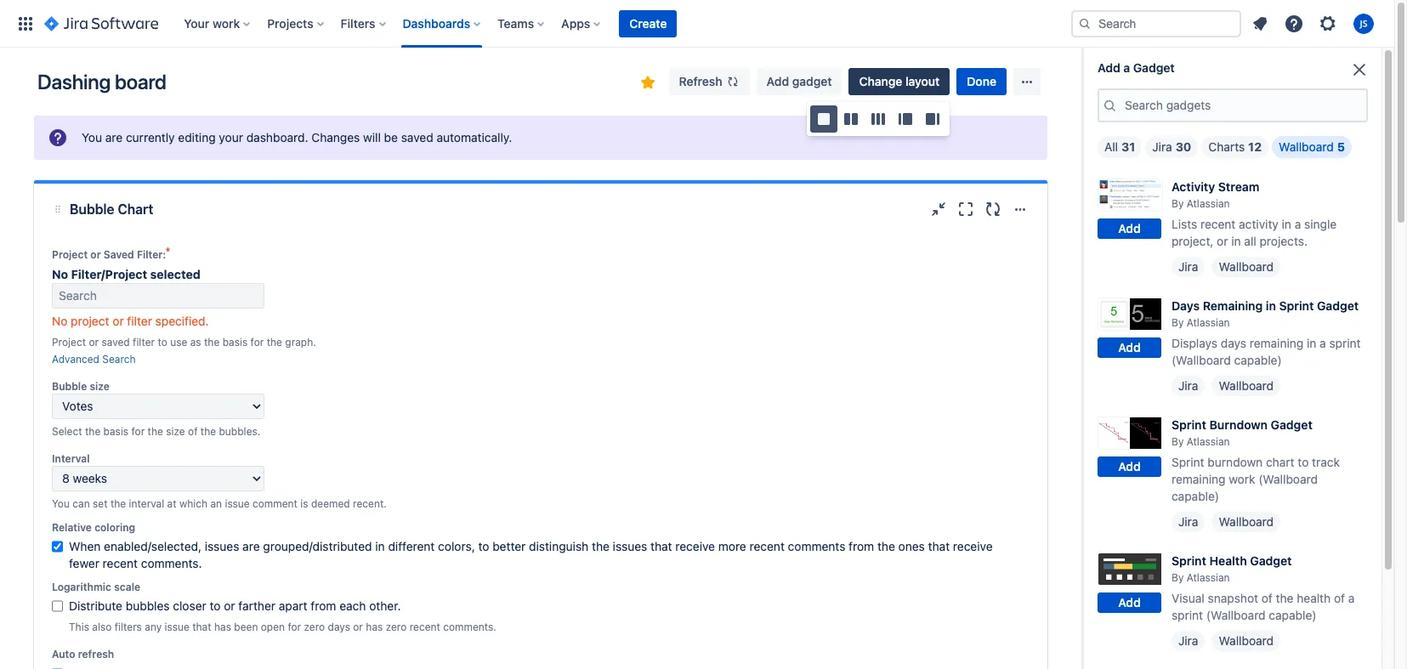 Task type: describe. For each thing, give the bounding box(es) containing it.
0 horizontal spatial of
[[188, 425, 198, 438]]

gadget for add a gadget
[[1134, 60, 1175, 75]]

filters button
[[336, 10, 393, 37]]

add gadget
[[767, 74, 832, 88]]

days inside days remaining in sprint gadget by atlassian displays days remaining in a sprint (wallboard capable)
[[1221, 336, 1247, 350]]

set
[[93, 498, 108, 510]]

your profile and settings image
[[1354, 13, 1375, 34]]

capable) for remaining
[[1235, 353, 1283, 367]]

burndown
[[1208, 455, 1263, 470]]

jira for sprint burndown gadget
[[1179, 515, 1199, 529]]

search
[[102, 353, 136, 366]]

lists
[[1172, 217, 1198, 231]]

projects.
[[1260, 234, 1308, 248]]

your
[[219, 130, 243, 145]]

1 has from the left
[[214, 621, 231, 634]]

closer
[[173, 599, 207, 613]]

add for activity stream
[[1119, 222, 1141, 236]]

snapshot
[[1208, 591, 1259, 606]]

2 issues from the left
[[613, 539, 648, 554]]

open
[[261, 621, 285, 634]]

coloring
[[95, 521, 135, 534]]

scale
[[114, 581, 140, 594]]

sprint burndown gadget by atlassian sprint burndown chart to track remaining work (wallboard capable)
[[1172, 418, 1341, 504]]

a inside sprint health gadget by atlassian visual snapshot of the health of a sprint (wallboard capable)
[[1349, 591, 1356, 606]]

more actions for bubble chart gadget image
[[1011, 199, 1031, 219]]

chart
[[118, 202, 153, 217]]

2 horizontal spatial that
[[929, 539, 950, 554]]

1 project from the top
[[52, 248, 88, 261]]

right sidebar image
[[923, 109, 943, 129]]

to inside sprint burndown gadget by atlassian sprint burndown chart to track remaining work (wallboard capable)
[[1298, 455, 1310, 470]]

banner containing your work
[[0, 0, 1395, 48]]

to inside distribute bubbles closer to or farther apart from each other. this also filters any issue that has been open for zero days or has zero recent comments.
[[210, 599, 221, 613]]

jira for activity stream
[[1179, 259, 1199, 274]]

different
[[388, 539, 435, 554]]

settings image
[[1319, 13, 1339, 34]]

you for you can set the interval at which an issue comment is deemed recent.
[[52, 498, 70, 510]]

1 receive from the left
[[676, 539, 715, 554]]

maximize bubble chart image
[[956, 199, 977, 219]]

jira left 30
[[1153, 139, 1173, 154]]

refresh
[[78, 648, 114, 661]]

select
[[52, 425, 82, 438]]

saved
[[104, 248, 134, 261]]

add up all at the right of page
[[1098, 60, 1121, 75]]

star dashing board image
[[638, 72, 658, 93]]

distribute bubbles closer to or farther apart from each other. this also filters any issue that has been open for zero days or has zero recent comments.
[[69, 599, 497, 634]]

project,
[[1172, 234, 1214, 248]]

relative coloring
[[52, 521, 135, 534]]

activity
[[1240, 217, 1279, 231]]

remaining inside days remaining in sprint gadget by atlassian displays days remaining in a sprint (wallboard capable)
[[1250, 336, 1304, 350]]

this
[[69, 621, 89, 634]]

12
[[1249, 139, 1262, 154]]

your
[[184, 16, 210, 30]]

other.
[[369, 599, 401, 613]]

31
[[1122, 139, 1136, 154]]

editing
[[178, 130, 216, 145]]

changes
[[312, 130, 360, 145]]

projects button
[[262, 10, 331, 37]]

relative
[[52, 521, 92, 534]]

logarithmic
[[52, 581, 111, 594]]

project inside the no project or filter specified. project or saved filter to use as the basis for the graph. advanced search
[[52, 336, 86, 349]]

which
[[179, 498, 208, 510]]

activity stream by atlassian lists recent activity in a single project, or in all projects.
[[1172, 179, 1338, 248]]

or up advanced search link
[[89, 336, 99, 349]]

1 zero from the left
[[304, 621, 325, 634]]

sprint health gadget image
[[1098, 553, 1164, 587]]

1 horizontal spatial that
[[651, 539, 673, 554]]

more dashboard actions image
[[1017, 71, 1038, 92]]

search image
[[1079, 17, 1092, 30]]

the right set
[[111, 498, 126, 510]]

gadget
[[793, 74, 832, 88]]

issue inside distribute bubbles closer to or farther apart from each other. this also filters any issue that has been open for zero days or has zero recent comments.
[[165, 621, 190, 634]]

as
[[190, 336, 201, 349]]

for inside distribute bubbles closer to or farther apart from each other. this also filters any issue that has been open for zero days or has zero recent comments.
[[288, 621, 301, 634]]

for inside the no project or filter specified. project or saved filter to use as the basis for the graph. advanced search
[[251, 336, 264, 349]]

refresh bubble chart image
[[983, 199, 1004, 219]]

0 vertical spatial are
[[105, 130, 123, 145]]

or right the project
[[113, 314, 124, 328]]

wallboard for health
[[1219, 634, 1274, 648]]

or down 'each'
[[353, 621, 363, 634]]

or up 'been'
[[224, 599, 235, 613]]

burndown
[[1210, 418, 1268, 432]]

dashboards
[[403, 16, 471, 30]]

no project or filter specified. project or saved filter to use as the basis for the graph. advanced search
[[52, 314, 316, 366]]

chart
[[1267, 455, 1295, 470]]

atlassian inside activity stream by atlassian lists recent activity in a single project, or in all projects.
[[1187, 197, 1231, 210]]

by inside sprint burndown gadget by atlassian sprint burndown chart to track remaining work (wallboard capable)
[[1172, 436, 1185, 448]]

jira for sprint health gadget
[[1179, 634, 1199, 648]]

two columns image
[[841, 109, 862, 129]]

1 horizontal spatial saved
[[401, 130, 434, 145]]

be
[[384, 130, 398, 145]]

1 horizontal spatial of
[[1262, 591, 1273, 606]]

recent right more
[[750, 539, 785, 554]]

advanced
[[52, 353, 99, 366]]

bubble size
[[52, 380, 110, 393]]

1 vertical spatial size
[[166, 425, 185, 438]]

add button for displays days remaining in a sprint (wallboard capable)
[[1098, 338, 1162, 359]]

any
[[145, 621, 162, 634]]

no for no filter/project selected
[[52, 267, 68, 282]]

are inside when enabled/selected, issues are grouped/distributed in different colors, to better distinguish the issues that receive more recent comments from the ones that receive fewer recent comments.
[[243, 539, 260, 554]]

change layout
[[860, 74, 940, 88]]

bubble for bubble size
[[52, 380, 87, 393]]

farther
[[239, 599, 276, 613]]

dashboards button
[[398, 10, 488, 37]]

add button for visual snapshot of the health of a sprint (wallboard capable)
[[1098, 593, 1162, 614]]

atlassian inside sprint health gadget by atlassian visual snapshot of the health of a sprint (wallboard capable)
[[1187, 572, 1231, 584]]

displays
[[1172, 336, 1218, 350]]

(wallboard for sprint health gadget
[[1207, 608, 1266, 623]]

sprint health gadget by atlassian visual snapshot of the health of a sprint (wallboard capable)
[[1172, 554, 1356, 623]]

stream
[[1219, 179, 1260, 194]]

basis inside the no project or filter specified. project or saved filter to use as the basis for the graph. advanced search
[[223, 336, 248, 349]]

wallboard for burndown
[[1219, 515, 1274, 529]]

add gadget button
[[757, 68, 843, 95]]

2 zero from the left
[[386, 621, 407, 634]]

use
[[170, 336, 187, 349]]

work inside popup button
[[213, 16, 240, 30]]

project or saved filter:
[[52, 248, 166, 261]]

jira for days remaining in sprint gadget
[[1179, 379, 1199, 393]]

1 issues from the left
[[205, 539, 239, 554]]

that inside distribute bubbles closer to or farther apart from each other. this also filters any issue that has been open for zero days or has zero recent comments.
[[192, 621, 211, 634]]

work inside sprint burndown gadget by atlassian sprint burndown chart to track remaining work (wallboard capable)
[[1229, 472, 1256, 487]]

no for no project or filter specified. project or saved filter to use as the basis for the graph. advanced search
[[52, 314, 68, 328]]

refresh
[[679, 74, 723, 88]]

30
[[1176, 139, 1192, 154]]

comment
[[253, 498, 298, 510]]

teams button
[[493, 10, 551, 37]]

layout
[[906, 74, 940, 88]]

graph.
[[285, 336, 316, 349]]

remaining
[[1203, 299, 1264, 313]]

deemed
[[311, 498, 350, 510]]

you for you are currently editing your dashboard. changes will be saved automatically.
[[82, 130, 102, 145]]

recent inside activity stream by atlassian lists recent activity in a single project, or in all projects.
[[1201, 217, 1236, 231]]

you are currently editing your dashboard. changes will be saved automatically.
[[82, 130, 512, 145]]

also
[[92, 621, 112, 634]]

atlassian inside sprint burndown gadget by atlassian sprint burndown chart to track remaining work (wallboard capable)
[[1187, 436, 1231, 448]]

days remaining in sprint gadget image
[[1098, 298, 1164, 331]]

the right select
[[85, 425, 101, 438]]

your work
[[184, 16, 240, 30]]

add for days remaining in sprint gadget
[[1119, 341, 1141, 355]]

more
[[719, 539, 747, 554]]

automatically.
[[437, 130, 512, 145]]

add for sprint burndown gadget
[[1119, 460, 1141, 474]]

distinguish
[[529, 539, 589, 554]]

better
[[493, 539, 526, 554]]

close icon image
[[1350, 60, 1370, 80]]

sprint burndown gadget image
[[1098, 417, 1164, 450]]

sprint inside days remaining in sprint gadget by atlassian displays days remaining in a sprint (wallboard capable)
[[1280, 299, 1315, 313]]

auto refresh
[[52, 648, 114, 661]]

filter:
[[137, 248, 166, 261]]



Task type: locate. For each thing, give the bounding box(es) containing it.
are
[[105, 130, 123, 145], [243, 539, 260, 554]]

apps
[[562, 16, 591, 30]]

sprint
[[1280, 299, 1315, 313], [1172, 418, 1207, 432], [1172, 455, 1205, 470], [1172, 554, 1207, 568]]

that right ones
[[929, 539, 950, 554]]

1 add button from the top
[[1098, 219, 1162, 239]]

0 vertical spatial search field
[[1072, 10, 1242, 37]]

0 horizontal spatial issue
[[165, 621, 190, 634]]

no inside the no project or filter specified. project or saved filter to use as the basis for the graph. advanced search
[[52, 314, 68, 328]]

1 horizontal spatial search field
[[1072, 10, 1242, 37]]

apart
[[279, 599, 308, 613]]

1 horizontal spatial has
[[366, 621, 383, 634]]

1 horizontal spatial from
[[849, 539, 875, 554]]

capable) inside sprint health gadget by atlassian visual snapshot of the health of a sprint (wallboard capable)
[[1270, 608, 1317, 623]]

gadget up the jira 30 in the top of the page
[[1134, 60, 1175, 75]]

1 vertical spatial you
[[52, 498, 70, 510]]

issues
[[205, 539, 239, 554], [613, 539, 648, 554]]

0 vertical spatial project
[[52, 248, 88, 261]]

2 project from the top
[[52, 336, 86, 349]]

project
[[52, 248, 88, 261], [52, 336, 86, 349]]

basis right select
[[103, 425, 129, 438]]

bubble for bubble chart
[[70, 202, 114, 217]]

the
[[204, 336, 220, 349], [267, 336, 282, 349], [85, 425, 101, 438], [148, 425, 163, 438], [201, 425, 216, 438], [111, 498, 126, 510], [592, 539, 610, 554], [878, 539, 896, 554], [1277, 591, 1294, 606]]

of right the health
[[1335, 591, 1346, 606]]

to inside the no project or filter specified. project or saved filter to use as the basis for the graph. advanced search
[[158, 336, 167, 349]]

0 horizontal spatial days
[[328, 621, 350, 634]]

2 vertical spatial for
[[288, 621, 301, 634]]

health
[[1298, 591, 1332, 606]]

banner
[[0, 0, 1395, 48]]

for right select
[[131, 425, 145, 438]]

add button for sprint burndown chart to track remaining work (wallboard capable)
[[1098, 457, 1162, 478]]

at
[[167, 498, 177, 510]]

the right as
[[204, 336, 220, 349]]

will
[[363, 130, 381, 145]]

0 horizontal spatial sprint
[[1172, 608, 1204, 623]]

interval
[[129, 498, 164, 510]]

search field up "add a gadget"
[[1072, 10, 1242, 37]]

wallboard 5
[[1280, 139, 1346, 154]]

Search gadgets field
[[1120, 90, 1367, 121]]

jira down the displays
[[1179, 379, 1199, 393]]

capable) for health
[[1270, 608, 1317, 623]]

0 vertical spatial saved
[[401, 130, 434, 145]]

wallboard down 'snapshot'
[[1219, 634, 1274, 648]]

no left filter/project
[[52, 267, 68, 282]]

dashboard.
[[246, 130, 308, 145]]

issues down you can set the interval at which an issue comment is deemed recent.
[[205, 539, 239, 554]]

atlassian inside days remaining in sprint gadget by atlassian displays days remaining in a sprint (wallboard capable)
[[1187, 316, 1231, 329]]

wallboard left "5"
[[1280, 139, 1334, 154]]

a
[[1124, 60, 1131, 75], [1295, 217, 1302, 231], [1320, 336, 1327, 350], [1349, 591, 1356, 606]]

to right 'closer'
[[210, 599, 221, 613]]

currently
[[126, 130, 175, 145]]

charts
[[1209, 139, 1246, 154]]

the inside sprint health gadget by atlassian visual snapshot of the health of a sprint (wallboard capable)
[[1277, 591, 1294, 606]]

1 by from the top
[[1172, 197, 1185, 210]]

select the basis for the size of the bubbles.
[[52, 425, 261, 438]]

0 horizontal spatial are
[[105, 130, 123, 145]]

by
[[1172, 197, 1185, 210], [1172, 316, 1185, 329], [1172, 436, 1185, 448], [1172, 572, 1185, 584]]

2 by from the top
[[1172, 316, 1185, 329]]

0 vertical spatial filter
[[127, 314, 152, 328]]

activity stream image
[[1098, 179, 1164, 212]]

1 horizontal spatial are
[[243, 539, 260, 554]]

0 vertical spatial remaining
[[1250, 336, 1304, 350]]

4 by from the top
[[1172, 572, 1185, 584]]

sprint inside sprint health gadget by atlassian visual snapshot of the health of a sprint (wallboard capable)
[[1172, 554, 1207, 568]]

0 horizontal spatial you
[[52, 498, 70, 510]]

has left 'been'
[[214, 621, 231, 634]]

0 horizontal spatial from
[[311, 599, 336, 613]]

1 horizontal spatial comments.
[[443, 621, 497, 634]]

1 vertical spatial work
[[1229, 472, 1256, 487]]

project up filter/project
[[52, 248, 88, 261]]

saved inside the no project or filter specified. project or saved filter to use as the basis for the graph. advanced search
[[102, 336, 130, 349]]

0 vertical spatial sprint
[[1330, 336, 1362, 350]]

0 vertical spatial basis
[[223, 336, 248, 349]]

by right sprint burndown gadget image
[[1172, 436, 1185, 448]]

1 vertical spatial are
[[243, 539, 260, 554]]

recent up scale in the left of the page
[[103, 556, 138, 571]]

(wallboard for days remaining in sprint gadget
[[1172, 353, 1232, 367]]

1 no from the top
[[52, 267, 68, 282]]

that left more
[[651, 539, 673, 554]]

grouped/distributed
[[263, 539, 372, 554]]

all
[[1105, 139, 1119, 154]]

receive left more
[[676, 539, 715, 554]]

can
[[73, 498, 90, 510]]

jira 30
[[1153, 139, 1192, 154]]

a inside activity stream by atlassian lists recent activity in a single project, or in all projects.
[[1295, 217, 1302, 231]]

days
[[1172, 299, 1200, 313]]

days down remaining
[[1221, 336, 1247, 350]]

project
[[71, 314, 109, 328]]

issue
[[225, 498, 250, 510], [165, 621, 190, 634]]

recent inside distribute bubbles closer to or farther apart from each other. this also filters any issue that has been open for zero days or has zero recent comments.
[[410, 621, 441, 634]]

zero
[[304, 621, 325, 634], [386, 621, 407, 634]]

minimize bubble chart image
[[929, 199, 949, 219]]

jira
[[1153, 139, 1173, 154], [1179, 259, 1199, 274], [1179, 379, 1199, 393], [1179, 515, 1199, 529], [1179, 634, 1199, 648]]

days
[[1221, 336, 1247, 350], [328, 621, 350, 634]]

wallboard up the burndown
[[1219, 379, 1274, 393]]

bubble chart
[[70, 202, 153, 217]]

saved
[[401, 130, 434, 145], [102, 336, 130, 349]]

0 horizontal spatial comments.
[[141, 556, 202, 571]]

0 horizontal spatial receive
[[676, 539, 715, 554]]

when enabled/selected, issues are grouped/distributed in different colors, to better distinguish the issues that receive more recent comments from the ones that receive fewer recent comments.
[[69, 539, 993, 571]]

gadget right "health"
[[1251, 554, 1293, 568]]

dashing board
[[37, 70, 167, 94]]

2 receive from the left
[[954, 539, 993, 554]]

refresh button
[[669, 68, 750, 95]]

0 horizontal spatial search field
[[52, 283, 265, 309]]

recent.
[[353, 498, 387, 510]]

1 horizontal spatial for
[[251, 336, 264, 349]]

0 horizontal spatial for
[[131, 425, 145, 438]]

notifications image
[[1251, 13, 1271, 34]]

0 horizontal spatial zero
[[304, 621, 325, 634]]

(wallboard down the displays
[[1172, 353, 1232, 367]]

by up visual
[[1172, 572, 1185, 584]]

create button
[[620, 10, 678, 37]]

from inside when enabled/selected, issues are grouped/distributed in different colors, to better distinguish the issues that receive more recent comments from the ones that receive fewer recent comments.
[[849, 539, 875, 554]]

saved right the be
[[401, 130, 434, 145]]

0 vertical spatial capable)
[[1235, 353, 1283, 367]]

filter up the search
[[133, 336, 155, 349]]

one column image
[[814, 109, 835, 129]]

2 no from the top
[[52, 314, 68, 328]]

3 atlassian from the top
[[1187, 436, 1231, 448]]

in inside when enabled/selected, issues are grouped/distributed in different colors, to better distinguish the issues that receive more recent comments from the ones that receive fewer recent comments.
[[375, 539, 385, 554]]

or inside activity stream by atlassian lists recent activity in a single project, or in all projects.
[[1218, 234, 1229, 248]]

2 horizontal spatial for
[[288, 621, 301, 634]]

when
[[69, 539, 101, 554]]

Distribute bubbles closer to or farther apart from each other. checkbox
[[52, 598, 63, 615]]

wallboard down the all
[[1219, 259, 1274, 274]]

visual
[[1172, 591, 1205, 606]]

0 vertical spatial (wallboard
[[1172, 353, 1232, 367]]

size left bubbles.
[[166, 425, 185, 438]]

advanced search link
[[52, 353, 136, 366]]

issue right any
[[165, 621, 190, 634]]

you down dashing board
[[82, 130, 102, 145]]

are left currently
[[105, 130, 123, 145]]

filter
[[127, 314, 152, 328], [133, 336, 155, 349]]

0 vertical spatial size
[[90, 380, 110, 393]]

1 horizontal spatial zero
[[386, 621, 407, 634]]

add inside button
[[767, 74, 790, 88]]

done
[[968, 74, 997, 88]]

by inside days remaining in sprint gadget by atlassian displays days remaining in a sprint (wallboard capable)
[[1172, 316, 1185, 329]]

issue right an
[[225, 498, 250, 510]]

projects
[[267, 16, 314, 30]]

1 vertical spatial no
[[52, 314, 68, 328]]

1 vertical spatial project
[[52, 336, 86, 349]]

gadget inside days remaining in sprint gadget by atlassian displays days remaining in a sprint (wallboard capable)
[[1318, 299, 1360, 313]]

for left graph.
[[251, 336, 264, 349]]

zero down other.
[[386, 621, 407, 634]]

by up lists at the top
[[1172, 197, 1185, 210]]

0 horizontal spatial issues
[[205, 539, 239, 554]]

add down activity stream image
[[1119, 222, 1141, 236]]

all 31
[[1105, 139, 1136, 154]]

filters
[[341, 16, 376, 30]]

3 by from the top
[[1172, 436, 1185, 448]]

sprint up visual
[[1172, 554, 1207, 568]]

1 horizontal spatial work
[[1229, 472, 1256, 487]]

capable) down remaining
[[1235, 353, 1283, 367]]

left sidebar image
[[896, 109, 916, 129]]

or left the all
[[1218, 234, 1229, 248]]

days remaining in sprint gadget by atlassian displays days remaining in a sprint (wallboard capable)
[[1172, 299, 1362, 367]]

to left track at the bottom right
[[1298, 455, 1310, 470]]

0 horizontal spatial has
[[214, 621, 231, 634]]

0 horizontal spatial saved
[[102, 336, 130, 349]]

1 vertical spatial bubble
[[52, 380, 87, 393]]

1 vertical spatial basis
[[103, 425, 129, 438]]

from inside distribute bubbles closer to or farther apart from each other. this also filters any issue that has been open for zero days or has zero recent comments.
[[311, 599, 336, 613]]

recent up project,
[[1201, 217, 1236, 231]]

the left ones
[[878, 539, 896, 554]]

5
[[1338, 139, 1346, 154]]

0 horizontal spatial work
[[213, 16, 240, 30]]

issues right distinguish
[[613, 539, 648, 554]]

comments. down 'enabled/selected,'
[[141, 556, 202, 571]]

filter left specified.
[[127, 314, 152, 328]]

days down 'each'
[[328, 621, 350, 634]]

by inside sprint health gadget by atlassian visual snapshot of the health of a sprint (wallboard capable)
[[1172, 572, 1185, 584]]

to left use
[[158, 336, 167, 349]]

the right distinguish
[[592, 539, 610, 554]]

1 vertical spatial for
[[131, 425, 145, 438]]

capable) down the health
[[1270, 608, 1317, 623]]

1 vertical spatial capable)
[[1172, 489, 1220, 504]]

jira software image
[[44, 13, 158, 34], [44, 13, 158, 34]]

the up interval
[[148, 425, 163, 438]]

wallboard for remaining
[[1219, 379, 1274, 393]]

add button down activity stream image
[[1098, 219, 1162, 239]]

to
[[158, 336, 167, 349], [1298, 455, 1310, 470], [479, 539, 490, 554], [210, 599, 221, 613]]

4 add button from the top
[[1098, 593, 1162, 614]]

0 vertical spatial issue
[[225, 498, 250, 510]]

1 vertical spatial from
[[311, 599, 336, 613]]

sprint for visual snapshot of the health of a sprint (wallboard capable)
[[1172, 608, 1204, 623]]

1 horizontal spatial issues
[[613, 539, 648, 554]]

sprint left the burndown
[[1172, 418, 1207, 432]]

1 horizontal spatial receive
[[954, 539, 993, 554]]

1 vertical spatial search field
[[52, 283, 265, 309]]

the left bubbles.
[[201, 425, 216, 438]]

Search field
[[1072, 10, 1242, 37], [52, 283, 265, 309]]

add for sprint health gadget
[[1119, 596, 1141, 610]]

(wallboard inside days remaining in sprint gadget by atlassian displays days remaining in a sprint (wallboard capable)
[[1172, 353, 1232, 367]]

primary element
[[10, 0, 1072, 47]]

no filter/project selected
[[52, 267, 201, 282]]

days inside distribute bubbles closer to or farther apart from each other. this also filters any issue that has been open for zero days or has zero recent comments.
[[328, 621, 350, 634]]

or left "saved"
[[90, 248, 101, 261]]

0 horizontal spatial size
[[90, 380, 110, 393]]

4 atlassian from the top
[[1187, 572, 1231, 584]]

from right "comments"
[[849, 539, 875, 554]]

charts 12
[[1209, 139, 1262, 154]]

0 vertical spatial work
[[213, 16, 240, 30]]

remaining down remaining
[[1250, 336, 1304, 350]]

0 vertical spatial no
[[52, 267, 68, 282]]

2 vertical spatial (wallboard
[[1207, 608, 1266, 623]]

of right 'snapshot'
[[1262, 591, 1273, 606]]

no left the project
[[52, 314, 68, 328]]

three columns image
[[869, 109, 889, 129]]

2 add button from the top
[[1098, 338, 1162, 359]]

(wallboard down chart
[[1259, 472, 1319, 487]]

search field down selected
[[52, 283, 265, 309]]

for down 'apart'
[[288, 621, 301, 634]]

comments. down colors,
[[443, 621, 497, 634]]

enabled/selected,
[[104, 539, 202, 554]]

gadget up chart
[[1271, 418, 1313, 432]]

single
[[1305, 217, 1338, 231]]

logarithmic scale
[[52, 581, 140, 594]]

atlassian down activity
[[1187, 197, 1231, 210]]

are down comment
[[243, 539, 260, 554]]

search field inside 'banner'
[[1072, 10, 1242, 37]]

change layout button
[[849, 68, 951, 95]]

comments
[[788, 539, 846, 554]]

colors,
[[438, 539, 475, 554]]

0 horizontal spatial basis
[[103, 425, 129, 438]]

capable) inside sprint burndown gadget by atlassian sprint burndown chart to track remaining work (wallboard capable)
[[1172, 489, 1220, 504]]

0 vertical spatial bubble
[[70, 202, 114, 217]]

gadget inside sprint burndown gadget by atlassian sprint burndown chart to track remaining work (wallboard capable)
[[1271, 418, 1313, 432]]

comments. inside when enabled/selected, issues are grouped/distributed in different colors, to better distinguish the issues that receive more recent comments from the ones that receive fewer recent comments.
[[141, 556, 202, 571]]

project up advanced
[[52, 336, 86, 349]]

wallboard for stream
[[1219, 259, 1274, 274]]

jira up visual
[[1179, 515, 1199, 529]]

2 atlassian from the top
[[1187, 316, 1231, 329]]

dashing
[[37, 70, 111, 94]]

atlassian
[[1187, 197, 1231, 210], [1187, 316, 1231, 329], [1187, 436, 1231, 448], [1187, 572, 1231, 584]]

been
[[234, 621, 258, 634]]

2 horizontal spatial of
[[1335, 591, 1346, 606]]

fewer
[[69, 556, 99, 571]]

apps button
[[557, 10, 608, 37]]

0 vertical spatial you
[[82, 130, 102, 145]]

0 vertical spatial for
[[251, 336, 264, 349]]

wallboard up "health"
[[1219, 515, 1274, 529]]

add button down sprint burndown gadget image
[[1098, 457, 1162, 478]]

you can set the interval at which an issue comment is deemed recent.
[[52, 498, 387, 510]]

capable) inside days remaining in sprint gadget by atlassian displays days remaining in a sprint (wallboard capable)
[[1235, 353, 1283, 367]]

bubble left the "chart"
[[70, 202, 114, 217]]

comments. inside distribute bubbles closer to or farther apart from each other. this also filters any issue that has been open for zero days or has zero recent comments.
[[443, 621, 497, 634]]

activity
[[1172, 179, 1216, 194]]

has down other.
[[366, 621, 383, 634]]

When enabled/selected, issues are grouped/distributed in different colors, to better distinguish the issues that receive more recent comments from the ones that receive fewer recent comments. checkbox
[[52, 538, 63, 556]]

remaining inside sprint burndown gadget by atlassian sprint burndown chart to track remaining work (wallboard capable)
[[1172, 472, 1226, 487]]

that
[[651, 539, 673, 554], [929, 539, 950, 554], [192, 621, 211, 634]]

capable) down the "burndown"
[[1172, 489, 1220, 504]]

(wallboard inside sprint health gadget by atlassian visual snapshot of the health of a sprint (wallboard capable)
[[1207, 608, 1266, 623]]

1 vertical spatial saved
[[102, 336, 130, 349]]

of
[[188, 425, 198, 438], [1262, 591, 1273, 606], [1335, 591, 1346, 606]]

your work button
[[179, 10, 257, 37]]

receive
[[676, 539, 715, 554], [954, 539, 993, 554]]

jira down project,
[[1179, 259, 1199, 274]]

sprint inside sprint health gadget by atlassian visual snapshot of the health of a sprint (wallboard capable)
[[1172, 608, 1204, 623]]

receive right ones
[[954, 539, 993, 554]]

gadget for sprint health gadget by atlassian visual snapshot of the health of a sprint (wallboard capable)
[[1251, 554, 1293, 568]]

0 horizontal spatial that
[[192, 621, 211, 634]]

1 horizontal spatial size
[[166, 425, 185, 438]]

3 add button from the top
[[1098, 457, 1162, 478]]

1 horizontal spatial you
[[82, 130, 102, 145]]

saved up the search
[[102, 336, 130, 349]]

sprint for displays days remaining in a sprint (wallboard capable)
[[1330, 336, 1362, 350]]

gadget down single
[[1318, 299, 1360, 313]]

size down advanced search link
[[90, 380, 110, 393]]

0 vertical spatial days
[[1221, 336, 1247, 350]]

1 vertical spatial comments.
[[443, 621, 497, 634]]

1 horizontal spatial days
[[1221, 336, 1247, 350]]

work right your
[[213, 16, 240, 30]]

1 vertical spatial issue
[[165, 621, 190, 634]]

atlassian down "health"
[[1187, 572, 1231, 584]]

appswitcher icon image
[[15, 13, 36, 34]]

to left better
[[479, 539, 490, 554]]

selected
[[150, 267, 201, 282]]

1 vertical spatial filter
[[133, 336, 155, 349]]

health
[[1210, 554, 1248, 568]]

basis right as
[[223, 336, 248, 349]]

to inside when enabled/selected, issues are grouped/distributed in different colors, to better distinguish the issues that receive more recent comments from the ones that receive fewer recent comments.
[[479, 539, 490, 554]]

by inside activity stream by atlassian lists recent activity in a single project, or in all projects.
[[1172, 197, 1185, 210]]

(wallboard down 'snapshot'
[[1207, 608, 1266, 623]]

(wallboard inside sprint burndown gadget by atlassian sprint burndown chart to track remaining work (wallboard capable)
[[1259, 472, 1319, 487]]

an
[[210, 498, 222, 510]]

from left 'each'
[[311, 599, 336, 613]]

create
[[630, 16, 667, 30]]

each
[[340, 599, 366, 613]]

refresh image
[[726, 75, 740, 88]]

Auto refresh checkbox
[[52, 666, 63, 670]]

a inside days remaining in sprint gadget by atlassian displays days remaining in a sprint (wallboard capable)
[[1320, 336, 1327, 350]]

0 vertical spatial comments.
[[141, 556, 202, 571]]

2 has from the left
[[366, 621, 383, 634]]

sprint inside days remaining in sprint gadget by atlassian displays days remaining in a sprint (wallboard capable)
[[1330, 336, 1362, 350]]

0 vertical spatial from
[[849, 539, 875, 554]]

help image
[[1285, 13, 1305, 34]]

filter/project
[[71, 267, 147, 282]]

1 vertical spatial days
[[328, 621, 350, 634]]

gadget inside sprint health gadget by atlassian visual snapshot of the health of a sprint (wallboard capable)
[[1251, 554, 1293, 568]]

add button down 'days remaining in sprint gadget' image
[[1098, 338, 1162, 359]]

0 horizontal spatial remaining
[[1172, 472, 1226, 487]]

interval
[[52, 453, 90, 465]]

add down sprint health gadget image
[[1119, 596, 1141, 610]]

remaining down the "burndown"
[[1172, 472, 1226, 487]]

recent down different on the left bottom of page
[[410, 621, 441, 634]]

work
[[213, 16, 240, 30], [1229, 472, 1256, 487]]

gadget for sprint burndown gadget by atlassian sprint burndown chart to track remaining work (wallboard capable)
[[1271, 418, 1313, 432]]

1 horizontal spatial basis
[[223, 336, 248, 349]]

1 vertical spatial (wallboard
[[1259, 472, 1319, 487]]

that down 'closer'
[[192, 621, 211, 634]]

1 atlassian from the top
[[1187, 197, 1231, 210]]

1 horizontal spatial issue
[[225, 498, 250, 510]]

add button for lists recent activity in a single project, or in all projects.
[[1098, 219, 1162, 239]]

add button down sprint health gadget image
[[1098, 593, 1162, 614]]

1 vertical spatial sprint
[[1172, 608, 1204, 623]]

the left graph.
[[267, 336, 282, 349]]

add a gadget
[[1098, 60, 1175, 75]]

sprint left the "burndown"
[[1172, 455, 1205, 470]]

auto
[[52, 648, 75, 661]]

bubble down advanced
[[52, 380, 87, 393]]

2 vertical spatial capable)
[[1270, 608, 1317, 623]]

1 horizontal spatial remaining
[[1250, 336, 1304, 350]]

the left the health
[[1277, 591, 1294, 606]]

1 vertical spatial remaining
[[1172, 472, 1226, 487]]

sprint right remaining
[[1280, 299, 1315, 313]]

1 horizontal spatial sprint
[[1330, 336, 1362, 350]]

work down the "burndown"
[[1229, 472, 1256, 487]]

ones
[[899, 539, 925, 554]]



Task type: vqa. For each thing, say whether or not it's contained in the screenshot.
primary element
yes



